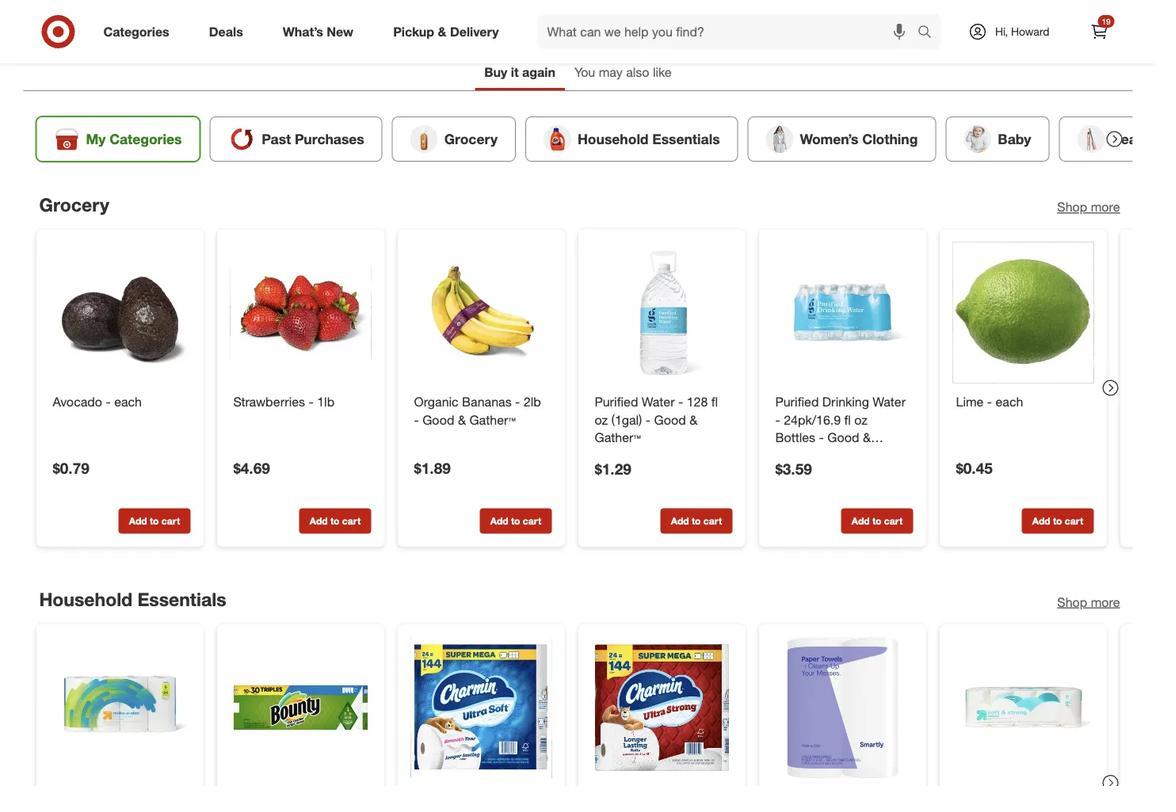 Task type: vqa. For each thing, say whether or not it's contained in the screenshot.


Task type: locate. For each thing, give the bounding box(es) containing it.
each right lime
[[996, 394, 1024, 410]]

2 more from the top
[[1092, 595, 1121, 610]]

cart for $0.45
[[1066, 515, 1084, 527]]

2lb
[[524, 394, 541, 410]]

2 shop more button from the top
[[1058, 593, 1121, 612]]

pickup & delivery link
[[380, 14, 519, 49]]

1 horizontal spatial purified
[[776, 394, 819, 410]]

shop more button
[[1058, 198, 1121, 216], [1058, 593, 1121, 612]]

gather™
[[470, 412, 516, 428], [595, 430, 641, 446], [776, 449, 822, 464]]

fl down drinking
[[845, 412, 852, 428]]

pickup & delivery
[[393, 24, 499, 39]]

2 horizontal spatial good
[[828, 430, 860, 446]]

gather™ down bananas
[[470, 412, 516, 428]]

- right lime
[[988, 394, 993, 410]]

buy it again link
[[475, 57, 565, 90]]

oz down drinking
[[855, 412, 868, 428]]

good inside organic bananas - 2lb - good & gather™
[[423, 412, 455, 428]]

delivery
[[450, 24, 499, 39]]

1 vertical spatial gather™
[[595, 430, 641, 446]]

1 purified from the left
[[595, 394, 639, 410]]

what's
[[283, 24, 323, 39]]

cart
[[162, 515, 180, 527], [342, 515, 361, 527], [523, 515, 542, 527], [704, 515, 723, 527], [885, 515, 903, 527], [1066, 515, 1084, 527]]

0 horizontal spatial oz
[[595, 412, 608, 428]]

to for $1.89
[[511, 515, 521, 527]]

add for $0.45
[[1033, 515, 1051, 527]]

1 shop more button from the top
[[1058, 198, 1121, 216]]

4 add to cart from the left
[[672, 515, 723, 527]]

strawberries - 1lb image
[[230, 242, 372, 383], [230, 242, 372, 383]]

lime - each image
[[954, 242, 1095, 383], [954, 242, 1095, 383]]

add for $3.59
[[852, 515, 870, 527]]

2 shop more from the top
[[1058, 595, 1121, 610]]

6 to from the left
[[1054, 515, 1063, 527]]

grocery down the buy
[[445, 131, 498, 147]]

5 add to cart from the left
[[852, 515, 903, 527]]

0 vertical spatial essentials
[[653, 131, 720, 147]]

avocado - each image
[[50, 242, 191, 383], [50, 242, 191, 383]]

good right (1gal)
[[655, 412, 687, 428]]

0 vertical spatial shop more button
[[1058, 198, 1121, 216]]

1 horizontal spatial household essentials
[[578, 131, 720, 147]]

shop
[[1058, 199, 1088, 215], [1058, 595, 1088, 610]]

cart for $1.29
[[704, 515, 723, 527]]

6 add from the left
[[1033, 515, 1051, 527]]

6 add to cart from the left
[[1033, 515, 1084, 527]]

0 vertical spatial more
[[1092, 199, 1121, 215]]

add to cart for $4.69
[[310, 515, 361, 527]]

each
[[114, 394, 142, 410], [996, 394, 1024, 410]]

& inside purified water - 128 fl oz (1gal) - good & gather™
[[690, 412, 698, 428]]

essentials inside button
[[653, 131, 720, 147]]

fl
[[712, 394, 719, 410], [845, 412, 852, 428]]

1 vertical spatial shop more
[[1058, 595, 1121, 610]]

shop more
[[1058, 199, 1121, 215], [1058, 595, 1121, 610]]

3 add to cart button from the left
[[480, 509, 552, 534]]

grocery down "my"
[[39, 193, 109, 216]]

what's new
[[283, 24, 354, 39]]

0 horizontal spatial water
[[642, 394, 675, 410]]

good
[[423, 412, 455, 428], [655, 412, 687, 428], [828, 430, 860, 446]]

lime
[[957, 394, 984, 410]]

What can we help you find? suggestions appear below search field
[[538, 14, 922, 49]]

3 add from the left
[[491, 515, 509, 527]]

- left '1lb'
[[309, 394, 314, 410]]

make-a-size paper towels - smartly™ image
[[773, 638, 914, 779], [773, 638, 914, 779]]

add
[[129, 515, 147, 527], [310, 515, 328, 527], [491, 515, 509, 527], [672, 515, 690, 527], [852, 515, 870, 527], [1033, 515, 1051, 527]]

- right avocado
[[106, 394, 111, 410]]

drinking
[[823, 394, 870, 410]]

women's clothing button
[[748, 116, 937, 162]]

0 vertical spatial household
[[578, 131, 649, 147]]

my categories
[[86, 131, 182, 147]]

0 horizontal spatial grocery
[[39, 193, 109, 216]]

3 add to cart from the left
[[491, 515, 542, 527]]

fl right the 128
[[712, 394, 719, 410]]

2 add to cart button from the left
[[299, 509, 372, 534]]

0 horizontal spatial each
[[114, 394, 142, 410]]

1 horizontal spatial good
[[655, 412, 687, 428]]

hi,
[[996, 25, 1009, 38]]

4 add to cart button from the left
[[661, 509, 733, 534]]

gather™ down bottles
[[776, 449, 822, 464]]

1 horizontal spatial essentials
[[653, 131, 720, 147]]

0 vertical spatial fl
[[712, 394, 719, 410]]

1 vertical spatial grocery
[[39, 193, 109, 216]]

1 horizontal spatial each
[[996, 394, 1024, 410]]

good inside purified drinking water - 24pk/16.9 fl oz bottles - good & gather™ $3.59
[[828, 430, 860, 446]]

household
[[578, 131, 649, 147], [39, 589, 132, 611]]

& down bananas
[[458, 412, 466, 428]]

water up (1gal)
[[642, 394, 675, 410]]

1 to from the left
[[150, 515, 159, 527]]

what's new link
[[269, 14, 374, 49]]

beauty button
[[1060, 116, 1157, 162]]

1 cart from the left
[[162, 515, 180, 527]]

& down the 128
[[690, 412, 698, 428]]

bounty select-a-size paper towels image
[[230, 638, 372, 779], [230, 638, 372, 779]]

purified water - 128 fl oz (1gal) - good & gather™ image
[[592, 242, 733, 383], [592, 242, 733, 383]]

gather™ inside organic bananas - 2lb - good & gather™
[[470, 412, 516, 428]]

like
[[653, 65, 672, 80]]

purified inside purified drinking water - 24pk/16.9 fl oz bottles - good & gather™ $3.59
[[776, 394, 819, 410]]

1 vertical spatial shop more button
[[1058, 593, 1121, 612]]

water
[[642, 394, 675, 410], [873, 394, 906, 410]]

purified water - 128 fl oz (1gal) - good & gather™
[[595, 394, 719, 446]]

you may also like link
[[565, 57, 682, 90]]

0 vertical spatial categories
[[103, 24, 169, 39]]

5 add from the left
[[852, 515, 870, 527]]

pickup
[[393, 24, 435, 39]]

3 to from the left
[[511, 515, 521, 527]]

categories inside categories link
[[103, 24, 169, 39]]

baby button
[[946, 116, 1050, 162]]

grocery inside button
[[445, 131, 498, 147]]

more for household essentials
[[1092, 595, 1121, 610]]

charmin ultra strong toilet paper image
[[592, 638, 733, 779], [592, 638, 733, 779]]

0 horizontal spatial fl
[[712, 394, 719, 410]]

1 add from the left
[[129, 515, 147, 527]]

1 vertical spatial household
[[39, 589, 132, 611]]

0 horizontal spatial essentials
[[138, 589, 226, 611]]

0 vertical spatial gather™
[[470, 412, 516, 428]]

purified up "24pk/16.9"
[[776, 394, 819, 410]]

make-a-size paper towels - up & up™ image
[[50, 638, 191, 779], [50, 638, 191, 779]]

categories link
[[90, 14, 189, 49]]

add to cart button for $0.45
[[1023, 509, 1095, 534]]

2 each from the left
[[996, 394, 1024, 410]]

search button
[[911, 14, 949, 52]]

oz inside purified water - 128 fl oz (1gal) - good & gather™
[[595, 412, 608, 428]]

purified drinking water - 24pk/16.9 fl oz bottles - good & gather™ image
[[773, 242, 914, 383], [773, 242, 914, 383]]

2 cart from the left
[[342, 515, 361, 527]]

household essentials
[[578, 131, 720, 147], [39, 589, 226, 611]]

- inside lime - each link
[[988, 394, 993, 410]]

oz left (1gal)
[[595, 412, 608, 428]]

1 horizontal spatial gather™
[[595, 430, 641, 446]]

- down organic
[[414, 412, 419, 428]]

fl inside purified drinking water - 24pk/16.9 fl oz bottles - good & gather™ $3.59
[[845, 412, 852, 428]]

soft & strong toilet paper - up & up™ image
[[954, 638, 1095, 779], [954, 638, 1095, 779]]

to for $1.29
[[692, 515, 701, 527]]

& down drinking
[[864, 430, 872, 446]]

2 oz from the left
[[855, 412, 868, 428]]

1 oz from the left
[[595, 412, 608, 428]]

charmin ultra soft toilet paper image
[[411, 638, 552, 779], [411, 638, 552, 779]]

1 more from the top
[[1092, 199, 1121, 215]]

avocado - each
[[53, 394, 142, 410]]

women's clothing
[[801, 131, 919, 147]]

1 vertical spatial more
[[1092, 595, 1121, 610]]

2 shop from the top
[[1058, 595, 1088, 610]]

it
[[511, 65, 519, 80]]

1 horizontal spatial grocery
[[445, 131, 498, 147]]

to for $0.45
[[1054, 515, 1063, 527]]

-
[[106, 394, 111, 410], [309, 394, 314, 410], [516, 394, 520, 410], [679, 394, 684, 410], [988, 394, 993, 410], [414, 412, 419, 428], [646, 412, 651, 428], [776, 412, 781, 428], [820, 430, 825, 446]]

1 each from the left
[[114, 394, 142, 410]]

0 vertical spatial grocery
[[445, 131, 498, 147]]

purified inside purified water - 128 fl oz (1gal) - good & gather™
[[595, 394, 639, 410]]

search
[[911, 25, 949, 41]]

good down organic
[[423, 412, 455, 428]]

bottles
[[776, 430, 816, 446]]

you may also like
[[575, 65, 672, 80]]

0 horizontal spatial purified
[[595, 394, 639, 410]]

purified water - 128 fl oz (1gal) - good & gather™ link
[[595, 393, 730, 447]]

organic bananas - 2lb - good & gather™
[[414, 394, 541, 428]]

1lb
[[317, 394, 335, 410]]

strawberries - 1lb link
[[234, 393, 368, 411]]

my categories button
[[36, 116, 200, 162]]

0 vertical spatial shop more
[[1058, 199, 1121, 215]]

1 horizontal spatial oz
[[855, 412, 868, 428]]

0 vertical spatial shop
[[1058, 199, 1088, 215]]

add to cart
[[129, 515, 180, 527], [310, 515, 361, 527], [491, 515, 542, 527], [672, 515, 723, 527], [852, 515, 903, 527], [1033, 515, 1084, 527]]

lime - each
[[957, 394, 1024, 410]]

categories
[[103, 24, 169, 39], [110, 131, 182, 147]]

6 cart from the left
[[1066, 515, 1084, 527]]

oz
[[595, 412, 608, 428], [855, 412, 868, 428]]

grocery
[[445, 131, 498, 147], [39, 193, 109, 216]]

&
[[438, 24, 447, 39], [458, 412, 466, 428], [690, 412, 698, 428], [864, 430, 872, 446]]

each for $0.79
[[114, 394, 142, 410]]

2 vertical spatial gather™
[[776, 449, 822, 464]]

6 add to cart button from the left
[[1023, 509, 1095, 534]]

1 add to cart from the left
[[129, 515, 180, 527]]

2 purified from the left
[[776, 394, 819, 410]]

cart for $0.79
[[162, 515, 180, 527]]

gather™ down (1gal)
[[595, 430, 641, 446]]

4 to from the left
[[692, 515, 701, 527]]

water right drinking
[[873, 394, 906, 410]]

2 add to cart from the left
[[310, 515, 361, 527]]

fl inside purified water - 128 fl oz (1gal) - good & gather™
[[712, 394, 719, 410]]

2 horizontal spatial gather™
[[776, 449, 822, 464]]

& right pickup
[[438, 24, 447, 39]]

0 vertical spatial household essentials
[[578, 131, 720, 147]]

gather™ inside purified drinking water - 24pk/16.9 fl oz bottles - good & gather™ $3.59
[[776, 449, 822, 464]]

organic bananas - 2lb - good & gather™ link
[[414, 393, 549, 429]]

deals link
[[196, 14, 263, 49]]

1 vertical spatial essentials
[[138, 589, 226, 611]]

5 cart from the left
[[885, 515, 903, 527]]

1 vertical spatial shop
[[1058, 595, 1088, 610]]

add for $0.79
[[129, 515, 147, 527]]

purified up (1gal)
[[595, 394, 639, 410]]

1 add to cart button from the left
[[119, 509, 191, 534]]

more
[[1092, 199, 1121, 215], [1092, 595, 1121, 610]]

1 horizontal spatial household
[[578, 131, 649, 147]]

strawberries - 1lb
[[234, 394, 335, 410]]

2 to from the left
[[331, 515, 340, 527]]

purified
[[595, 394, 639, 410], [776, 394, 819, 410]]

to
[[150, 515, 159, 527], [331, 515, 340, 527], [511, 515, 521, 527], [692, 515, 701, 527], [873, 515, 882, 527], [1054, 515, 1063, 527]]

each right avocado
[[114, 394, 142, 410]]

purified drinking water - 24pk/16.9 fl oz bottles - good & gather™ $3.59
[[776, 394, 906, 478]]

shop more for household essentials
[[1058, 595, 1121, 610]]

past purchases button
[[210, 116, 383, 162]]

4 add from the left
[[672, 515, 690, 527]]

1 shop more from the top
[[1058, 199, 1121, 215]]

good down "24pk/16.9"
[[828, 430, 860, 446]]

add to cart button for $0.79
[[119, 509, 191, 534]]

1 vertical spatial fl
[[845, 412, 852, 428]]

clothing
[[863, 131, 919, 147]]

add to cart button
[[119, 509, 191, 534], [299, 509, 372, 534], [480, 509, 552, 534], [661, 509, 733, 534], [842, 509, 914, 534], [1023, 509, 1095, 534]]

essentials
[[653, 131, 720, 147], [138, 589, 226, 611]]

0 horizontal spatial household essentials
[[39, 589, 226, 611]]

avocado - each link
[[53, 393, 188, 411]]

- up bottles
[[776, 412, 781, 428]]

4 cart from the left
[[704, 515, 723, 527]]

& inside organic bananas - 2lb - good & gather™
[[458, 412, 466, 428]]

3 cart from the left
[[523, 515, 542, 527]]

1 water from the left
[[642, 394, 675, 410]]

to for $0.79
[[150, 515, 159, 527]]

2 water from the left
[[873, 394, 906, 410]]

2 add from the left
[[310, 515, 328, 527]]

you
[[575, 65, 596, 80]]

1 horizontal spatial fl
[[845, 412, 852, 428]]

1 shop from the top
[[1058, 199, 1088, 215]]

organic bananas - 2lb - good & gather™ image
[[411, 242, 552, 383], [411, 242, 552, 383]]

1 vertical spatial categories
[[110, 131, 182, 147]]

128
[[687, 394, 708, 410]]

1 horizontal spatial water
[[873, 394, 906, 410]]

good inside purified water - 128 fl oz (1gal) - good & gather™
[[655, 412, 687, 428]]

0 horizontal spatial good
[[423, 412, 455, 428]]

0 horizontal spatial gather™
[[470, 412, 516, 428]]



Task type: describe. For each thing, give the bounding box(es) containing it.
may
[[599, 65, 623, 80]]

add to cart for $1.29
[[672, 515, 723, 527]]

deals
[[209, 24, 243, 39]]

shop for household essentials
[[1058, 595, 1088, 610]]

women's
[[801, 131, 859, 147]]

add to cart button for $1.89
[[480, 509, 552, 534]]

add to cart button for $1.29
[[661, 509, 733, 534]]

add for $4.69
[[310, 515, 328, 527]]

avocado
[[53, 394, 102, 410]]

shop more button for household essentials
[[1058, 593, 1121, 612]]

- down "24pk/16.9"
[[820, 430, 825, 446]]

purchases
[[295, 131, 365, 147]]

categories inside my categories button
[[110, 131, 182, 147]]

add to cart for $0.79
[[129, 515, 180, 527]]

organic
[[414, 394, 459, 410]]

5 add to cart button from the left
[[842, 509, 914, 534]]

cart for $4.69
[[342, 515, 361, 527]]

water inside purified drinking water - 24pk/16.9 fl oz bottles - good & gather™ $3.59
[[873, 394, 906, 410]]

5 to from the left
[[873, 515, 882, 527]]

$0.45
[[957, 460, 993, 478]]

0 horizontal spatial household
[[39, 589, 132, 611]]

each for $0.45
[[996, 394, 1024, 410]]

buy it again
[[485, 65, 556, 80]]

past
[[262, 131, 291, 147]]

- inside strawberries - 1lb link
[[309, 394, 314, 410]]

add to cart for $0.45
[[1033, 515, 1084, 527]]

19 link
[[1083, 14, 1118, 49]]

1 vertical spatial household essentials
[[39, 589, 226, 611]]

baby
[[999, 131, 1032, 147]]

purified for purified drinking water - 24pk/16.9 fl oz bottles - good & gather™ $3.59
[[776, 394, 819, 410]]

past purchases
[[262, 131, 365, 147]]

strawberries
[[234, 394, 305, 410]]

add for $1.89
[[491, 515, 509, 527]]

again
[[523, 65, 556, 80]]

household essentials inside button
[[578, 131, 720, 147]]

19
[[1103, 16, 1111, 26]]

$4.69
[[234, 460, 270, 478]]

- left 2lb
[[516, 394, 520, 410]]

shop more for grocery
[[1058, 199, 1121, 215]]

to for $4.69
[[331, 515, 340, 527]]

& inside purified drinking water - 24pk/16.9 fl oz bottles - good & gather™ $3.59
[[864, 430, 872, 446]]

hi, howard
[[996, 25, 1050, 38]]

- right (1gal)
[[646, 412, 651, 428]]

grocery button
[[392, 116, 516, 162]]

lime - each link
[[957, 393, 1092, 411]]

new
[[327, 24, 354, 39]]

add for $1.29
[[672, 515, 690, 527]]

shop more button for grocery
[[1058, 198, 1121, 216]]

water inside purified water - 128 fl oz (1gal) - good & gather™
[[642, 394, 675, 410]]

(1gal)
[[612, 412, 643, 428]]

beauty
[[1112, 131, 1157, 147]]

gather™ inside purified water - 128 fl oz (1gal) - good & gather™
[[595, 430, 641, 446]]

$1.29
[[595, 460, 632, 478]]

$3.59
[[776, 460, 813, 478]]

- inside avocado - each link
[[106, 394, 111, 410]]

add to cart for $1.89
[[491, 515, 542, 527]]

cart for $1.89
[[523, 515, 542, 527]]

add to cart button for $4.69
[[299, 509, 372, 534]]

also
[[627, 65, 650, 80]]

my
[[86, 131, 106, 147]]

oz inside purified drinking water - 24pk/16.9 fl oz bottles - good & gather™ $3.59
[[855, 412, 868, 428]]

buy
[[485, 65, 508, 80]]

$0.79
[[53, 460, 89, 478]]

bananas
[[462, 394, 512, 410]]

household inside button
[[578, 131, 649, 147]]

- left the 128
[[679, 394, 684, 410]]

more for grocery
[[1092, 199, 1121, 215]]

howard
[[1012, 25, 1050, 38]]

purified drinking water - 24pk/16.9 fl oz bottles - good & gather™ link
[[776, 393, 911, 464]]

purified for purified water - 128 fl oz (1gal) - good & gather™
[[595, 394, 639, 410]]

$1.89
[[414, 460, 451, 478]]

shop for grocery
[[1058, 199, 1088, 215]]

household essentials button
[[526, 116, 739, 162]]

24pk/16.9
[[784, 412, 841, 428]]



